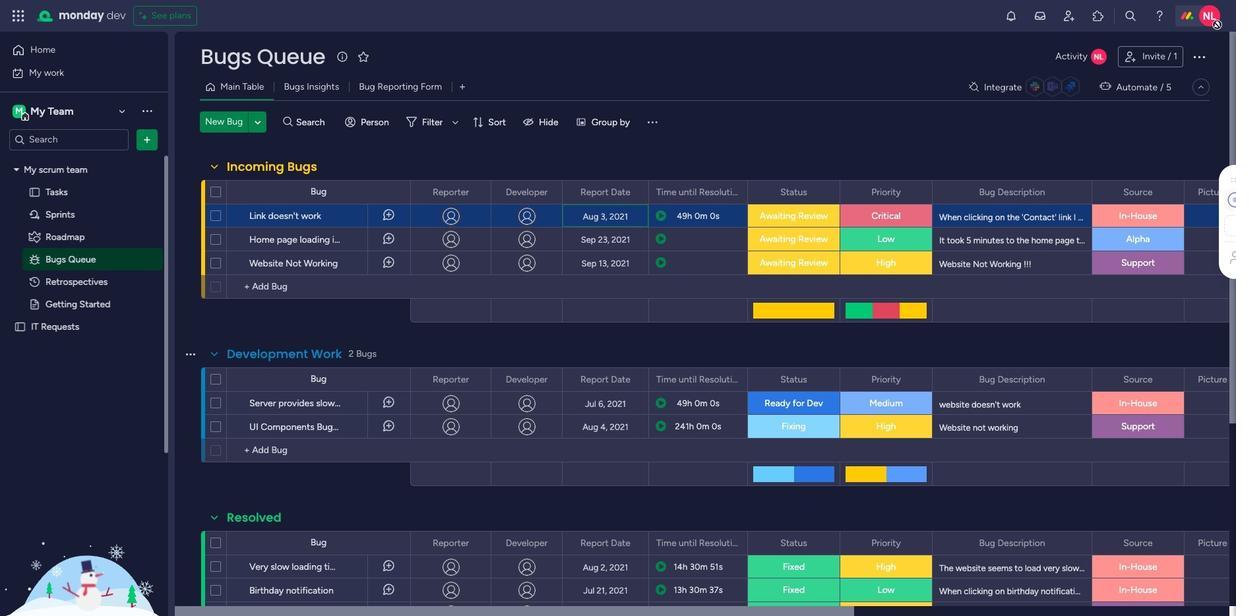 Task type: locate. For each thing, give the bounding box(es) containing it.
Search field
[[293, 113, 333, 131]]

1 vertical spatial public board image
[[14, 320, 26, 333]]

workspace options image
[[141, 104, 154, 118]]

0 horizontal spatial public board image
[[14, 320, 26, 333]]

+ Add Bug text field
[[234, 443, 405, 459]]

list box
[[0, 156, 168, 516]]

Search in workspace field
[[28, 132, 110, 147]]

+ Add Bug text field
[[234, 279, 405, 295]]

inbox image
[[1034, 9, 1047, 22]]

workspace selection element
[[13, 103, 76, 120]]

lottie animation element
[[0, 483, 168, 616]]

noah lott image
[[1200, 5, 1221, 26]]

options image
[[1192, 49, 1208, 65], [141, 133, 154, 146], [544, 181, 553, 204], [630, 181, 640, 204], [729, 181, 739, 204], [1074, 181, 1083, 204], [183, 200, 194, 231], [183, 223, 194, 255], [473, 369, 482, 391], [630, 369, 640, 391], [729, 369, 739, 391], [183, 387, 194, 419], [183, 411, 194, 443], [544, 532, 553, 555], [630, 532, 640, 555], [729, 532, 739, 555], [183, 551, 194, 582], [183, 575, 194, 606]]

home image
[[12, 44, 25, 57]]

1 horizontal spatial public board image
[[28, 186, 41, 198]]

collapse board header image
[[1197, 82, 1207, 92]]

0 vertical spatial public board image
[[28, 186, 41, 198]]

arrow down image
[[448, 114, 464, 130]]

options image
[[473, 181, 482, 204], [183, 247, 194, 279], [544, 369, 553, 391], [473, 532, 482, 555], [822, 532, 831, 555], [183, 598, 194, 616]]

caret down image
[[14, 165, 19, 174]]

start conversation image
[[368, 603, 411, 616]]

board activity image
[[1092, 49, 1108, 65]]

help image
[[1154, 9, 1167, 22]]

my work image
[[12, 67, 24, 79]]

show board description image
[[335, 50, 351, 63]]

workspace image
[[13, 104, 26, 118]]

public board image
[[28, 186, 41, 198], [14, 320, 26, 333]]

None field
[[197, 43, 329, 71], [224, 158, 321, 176], [430, 185, 473, 200], [503, 185, 551, 200], [578, 185, 634, 200], [653, 185, 744, 200], [778, 185, 811, 200], [869, 185, 905, 200], [977, 185, 1049, 200], [1121, 185, 1157, 200], [1196, 185, 1237, 200], [224, 346, 346, 363], [430, 373, 473, 387], [503, 373, 551, 387], [578, 373, 634, 387], [653, 373, 744, 387], [778, 373, 811, 387], [869, 373, 905, 387], [977, 373, 1049, 387], [1121, 373, 1157, 387], [1196, 373, 1237, 387], [224, 510, 285, 527], [430, 536, 473, 551], [503, 536, 551, 551], [578, 536, 634, 551], [653, 536, 744, 551], [778, 536, 811, 551], [869, 536, 905, 551], [977, 536, 1049, 551], [1121, 536, 1157, 551], [1196, 536, 1237, 551], [197, 43, 329, 71], [224, 158, 321, 176], [430, 185, 473, 200], [503, 185, 551, 200], [578, 185, 634, 200], [653, 185, 744, 200], [778, 185, 811, 200], [869, 185, 905, 200], [977, 185, 1049, 200], [1121, 185, 1157, 200], [1196, 185, 1237, 200], [224, 346, 346, 363], [430, 373, 473, 387], [503, 373, 551, 387], [578, 373, 634, 387], [653, 373, 744, 387], [778, 373, 811, 387], [869, 373, 905, 387], [977, 373, 1049, 387], [1121, 373, 1157, 387], [1196, 373, 1237, 387], [224, 510, 285, 527], [430, 536, 473, 551], [503, 536, 551, 551], [578, 536, 634, 551], [653, 536, 744, 551], [778, 536, 811, 551], [869, 536, 905, 551], [977, 536, 1049, 551], [1121, 536, 1157, 551], [1196, 536, 1237, 551]]

option
[[0, 158, 168, 160]]



Task type: vqa. For each thing, say whether or not it's contained in the screenshot.
147
no



Task type: describe. For each thing, give the bounding box(es) containing it.
dapulse integrations image
[[970, 82, 979, 92]]

invite members image
[[1063, 9, 1077, 22]]

add to favorites image
[[357, 50, 370, 63]]

apps image
[[1092, 9, 1106, 22]]

search everything image
[[1125, 9, 1138, 22]]

see plans image
[[140, 8, 151, 24]]

duration v2 play image
[[656, 603, 667, 616]]

select product image
[[12, 9, 25, 22]]

add view image
[[460, 82, 465, 92]]

public board image
[[28, 298, 41, 311]]

angle down image
[[255, 117, 261, 127]]

autopilot image
[[1101, 78, 1112, 95]]

menu image
[[646, 116, 659, 129]]

notifications image
[[1005, 9, 1018, 22]]

v2 search image
[[283, 115, 293, 130]]

lottie animation image
[[0, 483, 168, 616]]



